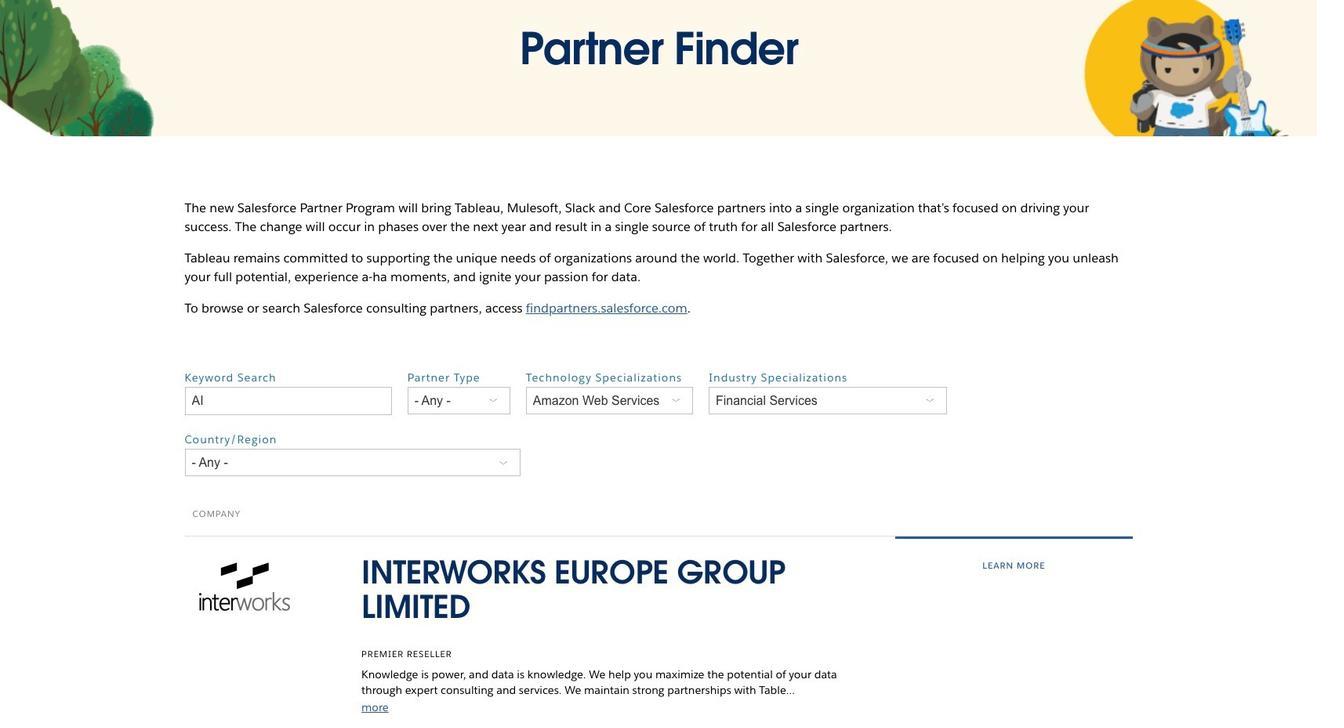Task type: vqa. For each thing, say whether or not it's contained in the screenshot.
and associated with manage
no



Task type: describe. For each thing, give the bounding box(es) containing it.
image image
[[193, 556, 296, 619]]



Task type: locate. For each thing, give the bounding box(es) containing it.
None text field
[[185, 387, 392, 415]]



